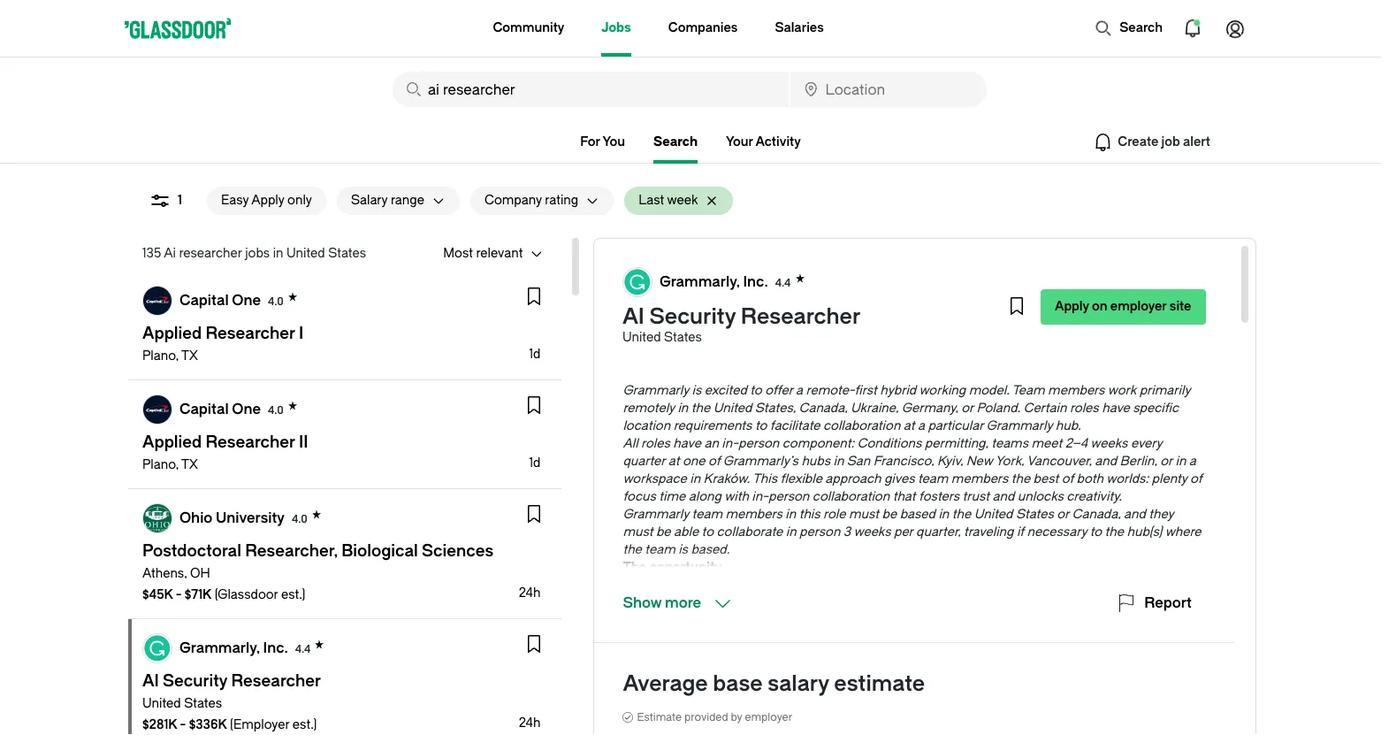 Task type: vqa. For each thing, say whether or not it's contained in the screenshot.
Apply
yes



Task type: locate. For each thing, give the bounding box(es) containing it.
$281k
[[142, 717, 177, 732]]

all roles have an in-person component: conditions permitting, teams meet 2–4 weeks every quarter at one of grammarly's hubs in san francisco, kyiv, new york, vancouver, and berlin, or in a workspace in kraków.
[[623, 436, 1197, 487]]

2 vertical spatial members
[[726, 507, 783, 522]]

1 horizontal spatial be
[[882, 507, 897, 522]]

1 vertical spatial grammarly, inc.
[[180, 639, 288, 656]]

0 vertical spatial person
[[739, 436, 780, 451]]

states down unlocks
[[1016, 507, 1054, 522]]

members inside grammarly team members in this role must be based in the united states or canada, and they must be able to collaborate in person 3 weeks per quarter, traveling if necessary to the hub(s) where the team is based. the opportunity
[[726, 507, 783, 522]]

a inside all roles have an in-person component: conditions permitting, teams meet 2–4 weeks every quarter at one of grammarly's hubs in san francisco, kyiv, new york, vancouver, and berlin, or in a workspace in kraków.
[[1190, 454, 1197, 469]]

offer
[[765, 383, 793, 398]]

companies link
[[669, 0, 738, 57]]

4.4
[[776, 276, 792, 289], [295, 643, 311, 655]]

in left san
[[834, 454, 844, 469]]

1 vertical spatial collaboration
[[813, 489, 890, 504]]

0 vertical spatial at
[[904, 418, 915, 433]]

united down ai
[[623, 330, 662, 345]]

or up particular
[[962, 401, 974, 416]]

2 horizontal spatial team
[[918, 472, 949, 487]]

the left hub(s)
[[1105, 525, 1124, 540]]

0 vertical spatial members
[[1048, 383, 1105, 398]]

0 vertical spatial have
[[1102, 401, 1130, 416]]

1 vertical spatial plano,
[[142, 457, 179, 472]]

collaborate
[[717, 525, 783, 540]]

0 vertical spatial roles
[[1070, 401, 1099, 416]]

0 vertical spatial or
[[962, 401, 974, 416]]

0 horizontal spatial at
[[669, 454, 680, 469]]

or
[[962, 401, 974, 416], [1161, 454, 1173, 469], [1057, 507, 1070, 522]]

of right plenty
[[1191, 472, 1203, 487]]

salaries
[[775, 20, 824, 35]]

-
[[176, 587, 182, 602], [180, 717, 186, 732]]

one
[[232, 291, 261, 308], [232, 400, 261, 417]]

1 vertical spatial capital one logo image
[[143, 395, 172, 424]]

your activity link
[[726, 134, 801, 150]]

kyiv,
[[938, 454, 964, 469]]

1 vertical spatial tx
[[181, 457, 198, 472]]

- left $71k
[[176, 587, 182, 602]]

must
[[849, 507, 879, 522], [623, 525, 653, 540]]

1 vertical spatial canada,
[[1073, 507, 1121, 522]]

weeks right 2–4
[[1091, 436, 1128, 451]]

estimate
[[637, 711, 682, 724]]

have inside all roles have an in-person component: conditions permitting, teams meet 2–4 weeks every quarter at one of grammarly's hubs in san francisco, kyiv, new york, vancouver, and berlin, or in a workspace in kraków.
[[673, 436, 701, 451]]

a down germany,
[[918, 418, 925, 433]]

at
[[904, 418, 915, 433], [669, 454, 680, 469]]

grammarly, inc. logo image up ai
[[624, 268, 652, 296]]

easy apply only
[[221, 193, 312, 208]]

inc. for rightmost grammarly, inc. logo
[[744, 273, 769, 290]]

you
[[603, 134, 626, 150]]

0 horizontal spatial grammarly, inc. logo image
[[143, 634, 172, 663]]

at left one
[[669, 454, 680, 469]]

0 vertical spatial search
[[1120, 20, 1163, 35]]

be left the able at the bottom of the page
[[656, 525, 671, 540]]

1 vertical spatial must
[[623, 525, 653, 540]]

or inside grammarly team members in this role must be based in the united states or canada, and they must be able to collaborate in person 3 weeks per quarter, traveling if necessary to the hub(s) where the team is based. the opportunity
[[1057, 507, 1070, 522]]

fosters
[[919, 489, 960, 504]]

1 horizontal spatial or
[[1057, 507, 1070, 522]]

apply
[[251, 193, 285, 208], [1056, 299, 1090, 314]]

canada, down creativity.
[[1073, 507, 1121, 522]]

person inside this flexible approach gives team members the best of both worlds: plenty of focus time along with in-person collaboration that fosters trust and unlocks creativity.
[[769, 489, 810, 504]]

have inside the . team members work primarily remotely in the united states, canada, ukraine, germany, or poland. certain roles have specific location requirements to facilitate collaboration at a particular grammarly hub.
[[1102, 401, 1130, 416]]

grammarly, up 'security'
[[660, 273, 741, 290]]

opportunity
[[650, 560, 722, 575]]

0 horizontal spatial employer
[[745, 711, 793, 724]]

0 vertical spatial employer
[[1111, 299, 1168, 314]]

canada, down remote-
[[799, 401, 848, 416]]

1 vertical spatial is
[[679, 542, 688, 557]]

grammarly is excited to offer a remote-first hybrid working model
[[623, 383, 1007, 398]]

community
[[493, 20, 565, 35]]

0 horizontal spatial or
[[962, 401, 974, 416]]

team down along
[[692, 507, 723, 522]]

0 horizontal spatial grammarly, inc.
[[180, 639, 288, 656]]

0 vertical spatial grammarly,
[[660, 273, 741, 290]]

team up fosters
[[918, 472, 949, 487]]

at inside the . team members work primarily remotely in the united states, canada, ukraine, germany, or poland. certain roles have specific location requirements to facilitate collaboration at a particular grammarly hub.
[[904, 418, 915, 433]]

members inside the . team members work primarily remotely in the united states, canada, ukraine, germany, or poland. certain roles have specific location requirements to facilitate collaboration at a particular grammarly hub.
[[1048, 383, 1105, 398]]

3
[[844, 525, 851, 540]]

inc. down "(glassdoor"
[[263, 639, 288, 656]]

2 capital from the top
[[180, 400, 229, 417]]

ohio
[[180, 509, 213, 526]]

the inside this flexible approach gives team members the best of both worlds: plenty of focus time along with in-person collaboration that fosters trust and unlocks creativity.
[[1012, 472, 1031, 487]]

0 vertical spatial a
[[796, 383, 803, 398]]

1d
[[529, 347, 541, 362], [529, 456, 541, 471]]

if
[[1017, 525, 1024, 540]]

easy apply only button
[[207, 187, 326, 215]]

apply left "only"
[[251, 193, 285, 208]]

1 vertical spatial 1d
[[529, 456, 541, 471]]

role
[[824, 507, 846, 522]]

1 vertical spatial apply
[[1056, 299, 1090, 314]]

search button
[[1087, 11, 1172, 46]]

plenty
[[1152, 472, 1188, 487]]

at up conditions
[[904, 418, 915, 433]]

0 vertical spatial canada,
[[799, 401, 848, 416]]

be up "per" on the right bottom of page
[[882, 507, 897, 522]]

2 24h from the top
[[519, 716, 541, 731]]

and up hub(s)
[[1124, 507, 1146, 522]]

based
[[900, 507, 936, 522]]

0 vertical spatial inc.
[[744, 273, 769, 290]]

in right remotely
[[678, 401, 689, 416]]

0 horizontal spatial grammarly,
[[180, 639, 260, 656]]

employer right the by
[[745, 711, 793, 724]]

grammarly, inc. logo image down $45k at the left bottom of page
[[143, 634, 172, 663]]

grammarly up remotely
[[623, 383, 689, 398]]

1 capital one from the top
[[180, 291, 261, 308]]

0 vertical spatial and
[[1095, 454, 1117, 469]]

is
[[692, 383, 702, 398], [679, 542, 688, 557]]

4.4 inside jobs list element
[[295, 643, 311, 655]]

none field search location
[[791, 72, 987, 107]]

grammarly, inc. logo image
[[624, 268, 652, 296], [143, 634, 172, 663]]

vancouver,
[[1027, 454, 1092, 469]]

site
[[1171, 299, 1193, 314]]

the down york,
[[1012, 472, 1031, 487]]

est.) right (employer
[[293, 717, 317, 732]]

team inside this flexible approach gives team members the best of both worlds: plenty of focus time along with in-person collaboration that fosters trust and unlocks creativity.
[[918, 472, 949, 487]]

in- down this at the right
[[752, 489, 769, 504]]

grammarly, inside jobs list element
[[180, 639, 260, 656]]

0 horizontal spatial inc.
[[263, 639, 288, 656]]

None field
[[393, 72, 789, 107], [791, 72, 987, 107]]

and
[[1095, 454, 1117, 469], [993, 489, 1015, 504], [1124, 507, 1146, 522]]

2 horizontal spatial a
[[1190, 454, 1197, 469]]

and inside grammarly team members in this role must be based in the united states or canada, and they must be able to collaborate in person 3 weeks per quarter, traveling if necessary to the hub(s) where the team is based. the opportunity
[[1124, 507, 1146, 522]]

united
[[287, 246, 325, 261], [623, 330, 662, 345], [714, 401, 752, 416], [975, 507, 1013, 522], [142, 696, 181, 711]]

grammarly team members in this role must be based in the united states or canada, and they must be able to collaborate in person 3 weeks per quarter, traveling if necessary to the hub(s) where the team is based. the opportunity
[[623, 507, 1202, 575]]

1 vertical spatial weeks
[[854, 525, 891, 540]]

unlocks
[[1018, 489, 1064, 504]]

in down fosters
[[939, 507, 950, 522]]

1 vertical spatial or
[[1161, 454, 1173, 469]]

is up opportunity
[[679, 542, 688, 557]]

certain
[[1024, 401, 1067, 416]]

weeks
[[1091, 436, 1128, 451], [854, 525, 891, 540]]

states inside ai security researcher united states
[[665, 330, 703, 345]]

0 vertical spatial collaboration
[[824, 418, 901, 433]]

grammarly, inc. down "(glassdoor"
[[180, 639, 288, 656]]

of down an
[[709, 454, 720, 469]]

1 horizontal spatial canada,
[[1073, 507, 1121, 522]]

4.0
[[268, 295, 284, 307], [268, 404, 284, 416], [292, 513, 308, 525]]

have up one
[[673, 436, 701, 451]]

is inside grammarly team members in this role must be based in the united states or canada, and they must be able to collaborate in person 3 weeks per quarter, traveling if necessary to the hub(s) where the team is based. the opportunity
[[679, 542, 688, 557]]

members up collaborate
[[726, 507, 783, 522]]

2 vertical spatial and
[[1124, 507, 1146, 522]]

1 vertical spatial 24h
[[519, 716, 541, 731]]

the up requirements
[[692, 401, 711, 416]]

jobs
[[602, 20, 631, 35]]

person down flexible
[[769, 489, 810, 504]]

along
[[689, 489, 722, 504]]

grammarly, inc. up 'security'
[[660, 273, 769, 290]]

grammarly, down $71k
[[180, 639, 260, 656]]

the inside the . team members work primarily remotely in the united states, canada, ukraine, germany, or poland. certain roles have specific location requirements to facilitate collaboration at a particular grammarly hub.
[[692, 401, 711, 416]]

0 vertical spatial grammarly
[[623, 383, 689, 398]]

0 vertical spatial -
[[176, 587, 182, 602]]

united up $281k
[[142, 696, 181, 711]]

- right $281k
[[180, 717, 186, 732]]

both
[[1077, 472, 1104, 487]]

1 vertical spatial search
[[654, 134, 698, 150]]

must up 3
[[849, 507, 879, 522]]

0 horizontal spatial team
[[645, 542, 676, 557]]

this
[[799, 507, 821, 522]]

of down vancouver,
[[1062, 472, 1074, 487]]

canada, inside grammarly team members in this role must be based in the united states or canada, and they must be able to collaborate in person 3 weeks per quarter, traveling if necessary to the hub(s) where the team is based. the opportunity
[[1073, 507, 1121, 522]]

york,
[[996, 454, 1025, 469]]

2 vertical spatial person
[[800, 525, 841, 540]]

1 vertical spatial a
[[918, 418, 925, 433]]

remote-
[[806, 383, 855, 398]]

1 none field from the left
[[393, 72, 789, 107]]

collaboration down ukraine,
[[824, 418, 901, 433]]

a right berlin,
[[1190, 454, 1197, 469]]

and right trust
[[993, 489, 1015, 504]]

0 vertical spatial 1d
[[529, 347, 541, 362]]

0 vertical spatial apply
[[251, 193, 285, 208]]

in- inside this flexible approach gives team members the best of both worlds: plenty of focus time along with in-person collaboration that fosters trust and unlocks creativity.
[[752, 489, 769, 504]]

united inside united states $281k - $336k (employer est.)
[[142, 696, 181, 711]]

search inside button
[[1120, 20, 1163, 35]]

1 24h from the top
[[519, 586, 541, 601]]

0 horizontal spatial is
[[679, 542, 688, 557]]

0 vertical spatial 4.4
[[776, 276, 792, 289]]

- for grammarly,
[[180, 717, 186, 732]]

united down excited
[[714, 401, 752, 416]]

collaboration inside the . team members work primarily remotely in the united states, canada, ukraine, germany, or poland. certain roles have specific location requirements to facilitate collaboration at a particular grammarly hub.
[[824, 418, 901, 433]]

capital one logo image
[[143, 287, 172, 315], [143, 395, 172, 424]]

employer right on
[[1111, 299, 1168, 314]]

0 vertical spatial one
[[232, 291, 261, 308]]

2 none field from the left
[[791, 72, 987, 107]]

2 vertical spatial grammarly
[[623, 507, 689, 522]]

based.
[[691, 542, 730, 557]]

2 vertical spatial 4.0
[[292, 513, 308, 525]]

0 horizontal spatial canada,
[[799, 401, 848, 416]]

1 horizontal spatial and
[[1095, 454, 1117, 469]]

san
[[847, 454, 871, 469]]

states up $336k
[[184, 696, 222, 711]]

0 vertical spatial tx
[[181, 349, 198, 364]]

inc.
[[744, 273, 769, 290], [263, 639, 288, 656]]

or for poland.
[[962, 401, 974, 416]]

1 tx from the top
[[181, 349, 198, 364]]

2 horizontal spatial and
[[1124, 507, 1146, 522]]

or up plenty
[[1161, 454, 1173, 469]]

0 horizontal spatial be
[[656, 525, 671, 540]]

0 horizontal spatial search
[[654, 134, 698, 150]]

1 vertical spatial have
[[673, 436, 701, 451]]

0 vertical spatial weeks
[[1091, 436, 1128, 451]]

a inside the . team members work primarily remotely in the united states, canada, ukraine, germany, or poland. certain roles have specific location requirements to facilitate collaboration at a particular grammarly hub.
[[918, 418, 925, 433]]

1 horizontal spatial a
[[918, 418, 925, 433]]

1 capital from the top
[[180, 291, 229, 308]]

only
[[288, 193, 312, 208]]

2 one from the top
[[232, 400, 261, 417]]

or inside the . team members work primarily remotely in the united states, canada, ukraine, germany, or poland. certain roles have specific location requirements to facilitate collaboration at a particular grammarly hub.
[[962, 401, 974, 416]]

.
[[1007, 383, 1010, 398]]

1 horizontal spatial employer
[[1111, 299, 1168, 314]]

a right offer
[[796, 383, 803, 398]]

is left excited
[[692, 383, 702, 398]]

or inside all roles have an in-person component: conditions permitting, teams meet 2–4 weeks every quarter at one of grammarly's hubs in san francisco, kyiv, new york, vancouver, and berlin, or in a workspace in kraków.
[[1161, 454, 1173, 469]]

with
[[725, 489, 749, 504]]

roles up hub.
[[1070, 401, 1099, 416]]

0 horizontal spatial weeks
[[854, 525, 891, 540]]

grammarly up teams
[[987, 418, 1053, 433]]

1 horizontal spatial none field
[[791, 72, 987, 107]]

2 vertical spatial team
[[645, 542, 676, 557]]

1 plano, from the top
[[142, 349, 179, 364]]

(glassdoor
[[215, 587, 278, 602]]

or up necessary
[[1057, 507, 1070, 522]]

grammarly inside grammarly team members in this role must be based in the united states or canada, and they must be able to collaborate in person 3 weeks per quarter, traveling if necessary to the hub(s) where the team is based. the opportunity
[[623, 507, 689, 522]]

states down salary
[[328, 246, 366, 261]]

1 vertical spatial and
[[993, 489, 1015, 504]]

tx
[[181, 349, 198, 364], [181, 457, 198, 472]]

0 vertical spatial 24h
[[519, 586, 541, 601]]

0 vertical spatial plano,
[[142, 349, 179, 364]]

collaboration down approach
[[813, 489, 890, 504]]

united inside grammarly team members in this role must be based in the united states or canada, and they must be able to collaborate in person 3 weeks per quarter, traveling if necessary to the hub(s) where the team is based. the opportunity
[[975, 507, 1013, 522]]

0 vertical spatial plano, tx
[[142, 349, 198, 364]]

1 vertical spatial be
[[656, 525, 671, 540]]

salaries link
[[775, 0, 824, 57]]

members up certain
[[1048, 383, 1105, 398]]

be
[[882, 507, 897, 522], [656, 525, 671, 540]]

one
[[683, 454, 705, 469]]

report button
[[1117, 593, 1193, 614]]

0 horizontal spatial and
[[993, 489, 1015, 504]]

- inside athens, oh $45k - $71k (glassdoor est.)
[[176, 587, 182, 602]]

university
[[216, 509, 285, 526]]

0 horizontal spatial must
[[623, 525, 653, 540]]

weeks inside all roles have an in-person component: conditions permitting, teams meet 2–4 weeks every quarter at one of grammarly's hubs in san francisco, kyiv, new york, vancouver, and berlin, or in a workspace in kraków.
[[1091, 436, 1128, 451]]

2 tx from the top
[[181, 457, 198, 472]]

est.) inside athens, oh $45k - $71k (glassdoor est.)
[[281, 587, 306, 602]]

united inside the . team members work primarily remotely in the united states, canada, ukraine, germany, or poland. certain roles have specific location requirements to facilitate collaboration at a particular grammarly hub.
[[714, 401, 752, 416]]

roles down location
[[641, 436, 670, 451]]

approach
[[826, 472, 882, 487]]

1 vertical spatial capital
[[180, 400, 229, 417]]

1 vertical spatial inc.
[[263, 639, 288, 656]]

collaboration inside this flexible approach gives team members the best of both worlds: plenty of focus time along with in-person collaboration that fosters trust and unlocks creativity.
[[813, 489, 890, 504]]

inc. up ai security researcher united states
[[744, 273, 769, 290]]

easy
[[221, 193, 249, 208]]

est.) for inc.
[[293, 717, 317, 732]]

company rating button
[[471, 187, 579, 215]]

must down focus
[[623, 525, 653, 540]]

2 horizontal spatial or
[[1161, 454, 1173, 469]]

united up traveling
[[975, 507, 1013, 522]]

in
[[273, 246, 284, 261], [678, 401, 689, 416], [834, 454, 844, 469], [1176, 454, 1187, 469], [690, 472, 701, 487], [786, 507, 796, 522], [939, 507, 950, 522], [786, 525, 797, 540]]

0 vertical spatial must
[[849, 507, 879, 522]]

0 horizontal spatial roles
[[641, 436, 670, 451]]

1 vertical spatial plano, tx
[[142, 457, 198, 472]]

0 horizontal spatial a
[[796, 383, 803, 398]]

states
[[328, 246, 366, 261], [665, 330, 703, 345], [1016, 507, 1054, 522], [184, 696, 222, 711]]

2 vertical spatial or
[[1057, 507, 1070, 522]]

members
[[1048, 383, 1105, 398], [952, 472, 1009, 487], [726, 507, 783, 522]]

estimate provided by employer
[[637, 711, 793, 724]]

$45k
[[142, 587, 173, 602]]

search link
[[654, 134, 698, 164]]

0 vertical spatial grammarly, inc.
[[660, 273, 769, 290]]

weeks right 3
[[854, 525, 891, 540]]

inc. inside jobs list element
[[263, 639, 288, 656]]

in- right an
[[722, 436, 739, 451]]

1 vertical spatial employer
[[745, 711, 793, 724]]

have down the work at the right
[[1102, 401, 1130, 416]]

0 horizontal spatial of
[[709, 454, 720, 469]]

1 vertical spatial capital one
[[180, 400, 261, 417]]

1 horizontal spatial inc.
[[744, 273, 769, 290]]

person down this
[[800, 525, 841, 540]]

Search keyword field
[[393, 72, 789, 107]]

person up grammarly's
[[739, 436, 780, 451]]

states inside united states $281k - $336k (employer est.)
[[184, 696, 222, 711]]

of inside all roles have an in-person component: conditions permitting, teams meet 2–4 weeks every quarter at one of grammarly's hubs in san francisco, kyiv, new york, vancouver, and berlin, or in a workspace in kraków.
[[709, 454, 720, 469]]

and up both
[[1095, 454, 1117, 469]]

collaboration
[[824, 418, 901, 433], [813, 489, 890, 504]]

est.) inside united states $281k - $336k (employer est.)
[[293, 717, 317, 732]]

members for hub.
[[1048, 383, 1105, 398]]

24h for inc.
[[519, 716, 541, 731]]

1 horizontal spatial team
[[692, 507, 723, 522]]

1 vertical spatial 4.4
[[295, 643, 311, 655]]

team up the 'the'
[[645, 542, 676, 557]]

to down states,
[[755, 418, 767, 433]]

1 vertical spatial est.)
[[293, 717, 317, 732]]

company rating
[[485, 193, 579, 208]]

at inside all roles have an in-person component: conditions permitting, teams meet 2–4 weeks every quarter at one of grammarly's hubs in san francisco, kyiv, new york, vancouver, and berlin, or in a workspace in kraków.
[[669, 454, 680, 469]]

none field search keyword
[[393, 72, 789, 107]]

0 vertical spatial grammarly, inc. logo image
[[624, 268, 652, 296]]

0 vertical spatial est.)
[[281, 587, 306, 602]]

1 horizontal spatial search
[[1120, 20, 1163, 35]]

1
[[178, 193, 182, 208]]

- for ohio
[[176, 587, 182, 602]]

grammarly down the time
[[623, 507, 689, 522]]

the up the 'the'
[[623, 542, 642, 557]]

show more
[[623, 594, 702, 611]]

1 horizontal spatial members
[[952, 472, 1009, 487]]

est.) right "(glassdoor"
[[281, 587, 306, 602]]

states down 'security'
[[665, 330, 703, 345]]

0 vertical spatial capital one
[[180, 291, 261, 308]]

of
[[709, 454, 720, 469], [1062, 472, 1074, 487], [1191, 472, 1203, 487]]

apply left on
[[1056, 299, 1090, 314]]

members down new
[[952, 472, 1009, 487]]

your
[[726, 134, 754, 150]]

1 horizontal spatial is
[[692, 383, 702, 398]]

- inside united states $281k - $336k (employer est.)
[[180, 717, 186, 732]]

1 1d from the top
[[529, 347, 541, 362]]

24h
[[519, 586, 541, 601], [519, 716, 541, 731]]



Task type: describe. For each thing, give the bounding box(es) containing it.
remotely
[[623, 401, 675, 416]]

1 vertical spatial team
[[692, 507, 723, 522]]

or for canada,
[[1057, 507, 1070, 522]]

united inside ai security researcher united states
[[623, 330, 662, 345]]

1 button
[[135, 187, 196, 215]]

hub.
[[1056, 418, 1082, 433]]

grammarly, inc. logo image inside jobs list element
[[143, 634, 172, 663]]

necessary
[[1027, 525, 1087, 540]]

last
[[639, 193, 665, 208]]

jobs link
[[602, 0, 631, 57]]

researcher
[[742, 304, 862, 329]]

average base salary estimate
[[623, 671, 926, 696]]

states inside grammarly team members in this role must be based in the united states or canada, and they must be able to collaborate in person 3 weeks per quarter, traveling if necessary to the hub(s) where the team is based. the opportunity
[[1016, 507, 1054, 522]]

person inside grammarly team members in this role must be based in the united states or canada, and they must be able to collaborate in person 3 weeks per quarter, traveling if necessary to the hub(s) where the team is based. the opportunity
[[800, 525, 841, 540]]

est.) for university
[[281, 587, 306, 602]]

to up the based.
[[702, 525, 714, 540]]

best
[[1034, 472, 1059, 487]]

2–4
[[1066, 436, 1088, 451]]

permitting,
[[925, 436, 989, 451]]

per
[[894, 525, 913, 540]]

component:
[[783, 436, 855, 451]]

0 vertical spatial is
[[692, 383, 702, 398]]

able
[[674, 525, 699, 540]]

francisco,
[[874, 454, 935, 469]]

in right collaborate
[[786, 525, 797, 540]]

apply inside button
[[1056, 299, 1090, 314]]

members for traveling
[[726, 507, 783, 522]]

salary
[[768, 671, 830, 696]]

salary range button
[[337, 187, 425, 215]]

your activity
[[726, 134, 801, 150]]

community link
[[493, 0, 565, 57]]

in up plenty
[[1176, 454, 1187, 469]]

focus
[[623, 489, 656, 504]]

in down one
[[690, 472, 701, 487]]

2 plano, from the top
[[142, 457, 179, 472]]

most relevant
[[444, 246, 523, 261]]

work
[[1108, 383, 1137, 398]]

excited
[[705, 383, 747, 398]]

security
[[650, 304, 737, 329]]

1 capital one logo image from the top
[[143, 287, 172, 315]]

1 horizontal spatial must
[[849, 507, 879, 522]]

estimate
[[835, 671, 926, 696]]

2 capital one from the top
[[180, 400, 261, 417]]

rating
[[545, 193, 579, 208]]

specific
[[1133, 401, 1179, 416]]

grammarly for grammarly team members in this role must be based in the united states or canada, and they must be able to collaborate in person 3 weeks per quarter, traveling if necessary to the hub(s) where the team is based. the opportunity
[[623, 507, 689, 522]]

united states $281k - $336k (employer est.)
[[142, 696, 317, 732]]

and inside this flexible approach gives team members the best of both worlds: plenty of focus time along with in-person collaboration that fosters trust and unlocks creativity.
[[993, 489, 1015, 504]]

1 horizontal spatial 4.4
[[776, 276, 792, 289]]

1 horizontal spatial grammarly, inc. logo image
[[624, 268, 652, 296]]

they
[[1149, 507, 1174, 522]]

hubs
[[802, 454, 831, 469]]

1 horizontal spatial grammarly,
[[660, 273, 741, 290]]

worlds:
[[1107, 472, 1149, 487]]

weeks inside grammarly team members in this role must be based in the united states or canada, and they must be able to collaborate in person 3 weeks per quarter, traveling if necessary to the hub(s) where the team is based. the opportunity
[[854, 525, 891, 540]]

united right "jobs"
[[287, 246, 325, 261]]

researcher
[[179, 246, 242, 261]]

this flexible approach gives team members the best of both worlds: plenty of focus time along with in-person collaboration that fosters trust and unlocks creativity.
[[623, 472, 1203, 504]]

by
[[731, 711, 743, 724]]

2 horizontal spatial of
[[1191, 472, 1203, 487]]

2 1d from the top
[[529, 456, 541, 471]]

athens, oh $45k - $71k (glassdoor est.)
[[142, 566, 306, 602]]

salary
[[351, 193, 388, 208]]

most relevant button
[[429, 240, 523, 268]]

for you link
[[580, 134, 626, 150]]

$71k
[[185, 587, 212, 602]]

ai
[[623, 304, 645, 329]]

quarter
[[623, 454, 666, 469]]

grammarly for grammarly is excited to offer a remote-first hybrid working model
[[623, 383, 689, 398]]

grammarly's
[[723, 454, 799, 469]]

jobs
[[245, 246, 270, 261]]

1 vertical spatial 4.0
[[268, 404, 284, 416]]

Search location field
[[791, 72, 987, 107]]

inc. for grammarly, inc. logo inside jobs list element
[[263, 639, 288, 656]]

in- inside all roles have an in-person component: conditions permitting, teams meet 2–4 weeks every quarter at one of grammarly's hubs in san francisco, kyiv, new york, vancouver, and berlin, or in a workspace in kraków.
[[722, 436, 739, 451]]

show
[[623, 594, 662, 611]]

the down trust
[[953, 507, 972, 522]]

range
[[391, 193, 425, 208]]

and inside all roles have an in-person component: conditions permitting, teams meet 2–4 weeks every quarter at one of grammarly's hubs in san francisco, kyiv, new york, vancouver, and berlin, or in a workspace in kraków.
[[1095, 454, 1117, 469]]

location
[[623, 418, 671, 433]]

1 one from the top
[[232, 291, 261, 308]]

canada, inside the . team members work primarily remotely in the united states, canada, ukraine, germany, or poland. certain roles have specific location requirements to facilitate collaboration at a particular grammarly hub.
[[799, 401, 848, 416]]

grammarly inside the . team members work primarily remotely in the united states, canada, ukraine, germany, or poland. certain roles have specific location requirements to facilitate collaboration at a particular grammarly hub.
[[987, 418, 1053, 433]]

in left this
[[786, 507, 796, 522]]

in inside the . team members work primarily remotely in the united states, canada, ukraine, germany, or poland. certain roles have specific location requirements to facilitate collaboration at a particular grammarly hub.
[[678, 401, 689, 416]]

in right "jobs"
[[273, 246, 284, 261]]

apply on employer site
[[1056, 299, 1193, 314]]

2 capital one logo image from the top
[[143, 395, 172, 424]]

kraków.
[[704, 472, 750, 487]]

for
[[580, 134, 600, 150]]

1 plano, tx from the top
[[142, 349, 198, 364]]

roles inside all roles have an in-person component: conditions permitting, teams meet 2–4 weeks every quarter at one of grammarly's hubs in san francisco, kyiv, new york, vancouver, and berlin, or in a workspace in kraków.
[[641, 436, 670, 451]]

135 ai researcher jobs in united states
[[142, 246, 366, 261]]

$336k
[[189, 717, 227, 732]]

ukraine,
[[851, 401, 899, 416]]

requirements
[[674, 418, 752, 433]]

grammarly, inc. inside jobs list element
[[180, 639, 288, 656]]

average
[[623, 671, 708, 696]]

members inside this flexible approach gives team members the best of both worlds: plenty of focus time along with in-person collaboration that fosters trust and unlocks creativity.
[[952, 472, 1009, 487]]

hybrid
[[881, 383, 917, 398]]

report
[[1145, 594, 1193, 611]]

ohio university logo image
[[143, 504, 172, 533]]

model
[[969, 383, 1007, 398]]

apply inside button
[[251, 193, 285, 208]]

1 horizontal spatial grammarly, inc.
[[660, 273, 769, 290]]

gives
[[885, 472, 915, 487]]

conditions
[[858, 436, 922, 451]]

135
[[142, 246, 161, 261]]

person inside all roles have an in-person component: conditions permitting, teams meet 2–4 weeks every quarter at one of grammarly's hubs in san francisco, kyiv, new york, vancouver, and berlin, or in a workspace in kraków.
[[739, 436, 780, 451]]

states,
[[755, 401, 796, 416]]

for you
[[580, 134, 626, 150]]

company
[[485, 193, 542, 208]]

jobs list element
[[128, 272, 562, 735]]

24h for university
[[519, 586, 541, 601]]

poland.
[[977, 401, 1021, 416]]

1 horizontal spatial of
[[1062, 472, 1074, 487]]

to inside the . team members work primarily remotely in the united states, canada, ukraine, germany, or poland. certain roles have specific location requirements to facilitate collaboration at a particular grammarly hub.
[[755, 418, 767, 433]]

employer inside button
[[1111, 299, 1168, 314]]

working
[[920, 383, 966, 398]]

ohio university
[[180, 509, 285, 526]]

0 vertical spatial 4.0
[[268, 295, 284, 307]]

2 plano, tx from the top
[[142, 457, 198, 472]]

oh
[[190, 566, 210, 581]]

provided
[[685, 711, 729, 724]]

week
[[667, 193, 698, 208]]

team
[[1013, 383, 1045, 398]]

that
[[893, 489, 916, 504]]

last week button
[[625, 187, 698, 215]]

to down creativity.
[[1090, 525, 1102, 540]]

salary range
[[351, 193, 425, 208]]

(employer
[[230, 717, 290, 732]]

most
[[444, 246, 473, 261]]

to left offer
[[750, 383, 762, 398]]

meet
[[1032, 436, 1063, 451]]

this
[[753, 472, 778, 487]]

new
[[967, 454, 993, 469]]

roles inside the . team members work primarily remotely in the united states, canada, ukraine, germany, or poland. certain roles have specific location requirements to facilitate collaboration at a particular grammarly hub.
[[1070, 401, 1099, 416]]



